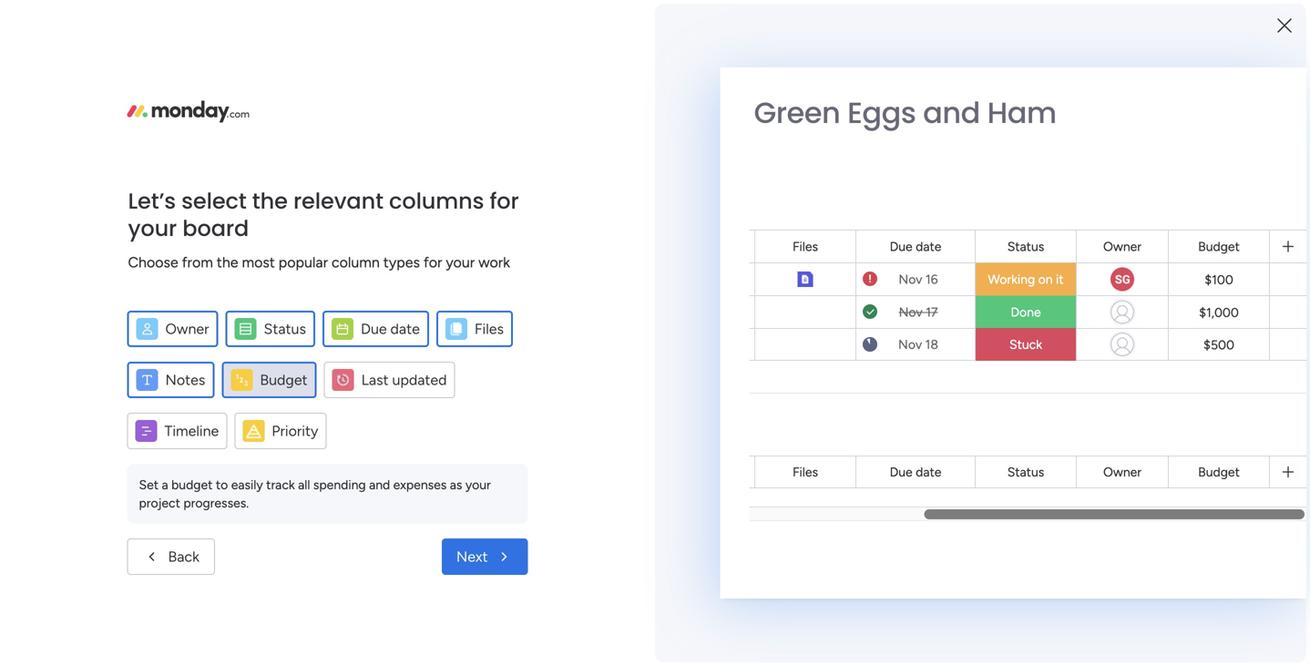 Task type: describe. For each thing, give the bounding box(es) containing it.
v2 user feedback image
[[1025, 104, 1039, 125]]

complete profile
[[1056, 299, 1159, 315]]

browse workspaces button
[[13, 175, 181, 204]]

types
[[384, 254, 420, 271]]

owner button
[[127, 311, 218, 347]]

notes button
[[127, 362, 215, 398]]

green eggs and ham
[[754, 93, 1057, 133]]

help image
[[1196, 49, 1214, 67]]

undefined column icon image for files
[[446, 318, 468, 340]]

set
[[139, 477, 159, 493]]

(0/1)
[[1190, 276, 1219, 292]]

last
[[362, 371, 389, 389]]

please
[[308, 10, 347, 26]]

complete
[[1056, 299, 1116, 315]]

back
[[168, 548, 200, 566]]

next
[[457, 548, 488, 566]]

1 vertical spatial workspace
[[478, 400, 540, 416]]

upload
[[1056, 229, 1099, 246]]

timeline button
[[127, 413, 227, 449]]

due date inside button
[[361, 320, 420, 338]]

circle o image for invite
[[1037, 277, 1049, 291]]

our
[[1095, 322, 1118, 338]]

recently
[[307, 186, 374, 206]]

made
[[1064, 595, 1100, 612]]

complete profile link
[[1037, 297, 1284, 318]]

notifications
[[1155, 252, 1234, 269]]

circle o image for complete
[[1037, 301, 1049, 314]]

to for budget
[[216, 477, 228, 493]]

0 vertical spatial budget
[[1199, 239, 1241, 254]]

install
[[1056, 322, 1092, 338]]

team
[[1093, 276, 1126, 292]]

budget
[[171, 477, 213, 493]]

2 vertical spatial date
[[916, 464, 942, 480]]

enable desktop notifications link
[[1037, 251, 1284, 271]]

templates image image
[[1027, 430, 1267, 556]]

recently visited
[[307, 186, 429, 206]]

apps image
[[1111, 49, 1130, 67]]

your right types
[[446, 254, 475, 271]]

component image
[[304, 398, 321, 414]]

board
[[183, 213, 249, 244]]

resend email link
[[776, 10, 857, 26]]

content.
[[92, 322, 140, 337]]

install our mobile app link
[[1037, 320, 1284, 341]]

give
[[1046, 106, 1074, 122]]

request to join
[[73, 368, 160, 384]]

undefined column icon image for last updated
[[332, 369, 354, 391]]

project management
[[331, 371, 471, 388]]

workspace inside join this workspace to create content.
[[84, 302, 145, 317]]

status inside button
[[264, 320, 306, 338]]

give feedback
[[1046, 106, 1134, 122]]

priority
[[272, 423, 319, 440]]

your inside boost your workflow in minutes with ready-made templates
[[1063, 573, 1092, 590]]

join
[[139, 368, 160, 384]]

open update feed (inbox) image
[[282, 470, 304, 492]]

notes
[[165, 371, 205, 389]]

invite team members (0/1)
[[1056, 276, 1219, 292]]

main
[[448, 400, 475, 416]]

your right confirm
[[401, 10, 428, 26]]

2 vertical spatial due
[[890, 464, 913, 480]]

budget button
[[222, 362, 317, 398]]

let's select the relevant columns for your board
[[128, 186, 519, 244]]

relevant
[[293, 186, 384, 217]]

change email address link
[[872, 10, 1006, 26]]

expenses
[[394, 477, 447, 493]]

>
[[437, 400, 445, 416]]

back button
[[127, 539, 215, 575]]

address
[[958, 10, 1006, 26]]

from
[[182, 254, 213, 271]]

0 vertical spatial status
[[1008, 239, 1045, 254]]

next button
[[442, 539, 528, 575]]

invite
[[1056, 276, 1090, 292]]

enable
[[1056, 252, 1097, 269]]

eggs
[[848, 93, 917, 133]]

update feed (inbox)
[[307, 471, 459, 491]]

your
[[1103, 229, 1130, 246]]

mobile
[[1121, 322, 1162, 338]]

status button
[[226, 311, 315, 347]]

easily
[[231, 477, 263, 493]]

0 vertical spatial date
[[916, 239, 942, 254]]

enable desktop notifications
[[1056, 252, 1234, 269]]

change
[[872, 10, 919, 26]]

feedback
[[1077, 106, 1134, 122]]

desktop
[[1100, 252, 1151, 269]]

the for most
[[217, 254, 238, 271]]

in
[[1159, 573, 1171, 590]]

email for resend email
[[825, 10, 857, 26]]

files inside button
[[475, 320, 504, 338]]

workflow
[[1095, 573, 1155, 590]]

(inbox)
[[405, 471, 459, 491]]

create
[[164, 302, 200, 317]]

address:
[[467, 10, 518, 26]]

samiamgreeneggsnham27@gmail.com
[[522, 10, 759, 26]]

undefined column icon image for priority
[[243, 420, 265, 442]]

most
[[242, 254, 275, 271]]

logo image
[[127, 101, 250, 123]]

explore templates
[[1088, 635, 1206, 652]]

ready-
[[1021, 595, 1064, 612]]

upload your photo
[[1056, 229, 1170, 246]]



Task type: vqa. For each thing, say whether or not it's contained in the screenshot.
top Goal
no



Task type: locate. For each thing, give the bounding box(es) containing it.
email right resend
[[825, 10, 857, 26]]

notifications image
[[991, 49, 1009, 67]]

1 vertical spatial owner
[[165, 320, 209, 338]]

let's
[[128, 186, 176, 217]]

app
[[1166, 322, 1191, 338]]

for
[[490, 186, 519, 217], [424, 254, 443, 271]]

resend email
[[776, 10, 857, 26]]

workspace
[[84, 302, 145, 317], [478, 400, 540, 416]]

last updated
[[362, 371, 447, 389]]

1 vertical spatial circle o image
[[1037, 277, 1049, 291]]

join this workspace to create content.
[[32, 302, 200, 337]]

0 vertical spatial undefined column icon image
[[446, 318, 468, 340]]

2 vertical spatial to
[[216, 477, 228, 493]]

1 horizontal spatial email
[[825, 10, 857, 26]]

3 circle o image from the top
[[1037, 324, 1049, 338]]

management
[[358, 400, 433, 416]]

boost
[[1021, 573, 1059, 590]]

your inside let's select the relevant columns for your board
[[128, 213, 177, 244]]

your up made
[[1063, 573, 1092, 590]]

templates inside explore templates button
[[1140, 635, 1206, 652]]

change email address
[[872, 10, 1006, 26]]

track
[[266, 477, 295, 493]]

files
[[793, 239, 819, 254], [475, 320, 504, 338], [793, 464, 819, 480]]

2 vertical spatial budget
[[1199, 464, 1241, 480]]

your
[[401, 10, 428, 26], [128, 213, 177, 244], [446, 254, 475, 271], [466, 477, 491, 493], [1063, 573, 1092, 590]]

1 vertical spatial files
[[475, 320, 504, 338]]

0 horizontal spatial and
[[369, 477, 390, 493]]

workspaces
[[66, 182, 134, 197]]

1 email from the left
[[432, 10, 464, 26]]

to left the join
[[123, 368, 135, 384]]

to for workspace
[[148, 302, 161, 317]]

owner inside button
[[165, 320, 209, 338]]

priority button
[[235, 413, 327, 449]]

circle o image left invite
[[1037, 277, 1049, 291]]

undefined column icon image right public board icon
[[332, 369, 354, 391]]

undefined column icon image left the priority
[[243, 420, 265, 442]]

2 horizontal spatial email
[[923, 10, 955, 26]]

work up files button
[[479, 254, 510, 271]]

1 circle o image from the top
[[1037, 231, 1049, 245]]

progresses.
[[184, 495, 249, 511]]

1 vertical spatial templates
[[1140, 635, 1206, 652]]

templates inside boost your workflow in minutes with ready-made templates
[[1104, 595, 1169, 612]]

0 vertical spatial to
[[148, 302, 161, 317]]

1 vertical spatial due date
[[361, 320, 420, 338]]

templates right explore
[[1140, 635, 1206, 652]]

2 circle o image from the top
[[1037, 277, 1049, 291]]

confirm
[[350, 10, 398, 26]]

for inside let's select the relevant columns for your board
[[490, 186, 519, 217]]

2 vertical spatial due date
[[890, 464, 942, 480]]

2 circle o image from the top
[[1037, 301, 1049, 314]]

undefined column icon image inside last updated button
[[332, 369, 354, 391]]

your inside set a budget to easily track all spending and expenses as your project progresses.
[[466, 477, 491, 493]]

to
[[148, 302, 161, 317], [123, 368, 135, 384], [216, 477, 228, 493]]

0 vertical spatial work
[[479, 254, 510, 271]]

0 vertical spatial for
[[490, 186, 519, 217]]

last updated button
[[324, 362, 455, 398]]

to inside join this workspace to create content.
[[148, 302, 161, 317]]

search everything image
[[1156, 49, 1174, 67]]

0 horizontal spatial undefined column icon image
[[243, 420, 265, 442]]

for right the columns
[[490, 186, 519, 217]]

columns
[[389, 186, 484, 217]]

2 email from the left
[[825, 10, 857, 26]]

your up choose
[[128, 213, 177, 244]]

popular
[[279, 254, 328, 271]]

your right as at the bottom left of page
[[466, 477, 491, 493]]

3 email from the left
[[923, 10, 955, 26]]

circle o image left upload
[[1037, 231, 1049, 245]]

visited
[[378, 186, 429, 206]]

1 vertical spatial budget
[[260, 371, 308, 389]]

circle o image left enable
[[1037, 254, 1049, 268]]

workspace up content.
[[84, 302, 145, 317]]

1 circle o image from the top
[[1037, 254, 1049, 268]]

and right eggs
[[924, 93, 981, 133]]

0 vertical spatial circle o image
[[1037, 231, 1049, 245]]

all
[[298, 477, 310, 493]]

2 vertical spatial undefined column icon image
[[243, 420, 265, 442]]

to left create
[[148, 302, 161, 317]]

1 vertical spatial to
[[123, 368, 135, 384]]

1 vertical spatial and
[[369, 477, 390, 493]]

due inside button
[[361, 320, 387, 338]]

1 horizontal spatial the
[[252, 186, 288, 217]]

green
[[754, 93, 841, 133]]

undefined column icon image inside files button
[[446, 318, 468, 340]]

close recently visited image
[[282, 185, 304, 207]]

circle o image left install
[[1037, 324, 1049, 338]]

0
[[473, 474, 481, 489]]

work management > main workspace
[[327, 400, 540, 416]]

work right component image
[[327, 400, 355, 416]]

2 vertical spatial circle o image
[[1037, 324, 1049, 338]]

install our mobile app
[[1056, 322, 1191, 338]]

browse workspaces
[[21, 182, 134, 197]]

0 vertical spatial due date
[[890, 239, 942, 254]]

date inside button
[[391, 320, 420, 338]]

2 vertical spatial files
[[793, 464, 819, 480]]

the for relevant
[[252, 186, 288, 217]]

invite team members (0/1) link
[[1037, 274, 1284, 294]]

1 horizontal spatial to
[[148, 302, 161, 317]]

1 vertical spatial date
[[391, 320, 420, 338]]

1 vertical spatial circle o image
[[1037, 301, 1049, 314]]

for right types
[[424, 254, 443, 271]]

as
[[450, 477, 463, 493]]

members
[[1129, 276, 1186, 292]]

2 horizontal spatial undefined column icon image
[[446, 318, 468, 340]]

circle o image
[[1037, 231, 1049, 245], [1037, 277, 1049, 291], [1037, 324, 1049, 338]]

1 vertical spatial work
[[327, 400, 355, 416]]

0 vertical spatial templates
[[1104, 595, 1169, 612]]

0 vertical spatial due
[[890, 239, 913, 254]]

due date button
[[323, 311, 429, 347]]

update
[[307, 471, 363, 491]]

sam green image
[[1260, 44, 1289, 73]]

email right change
[[923, 10, 955, 26]]

1 horizontal spatial work
[[479, 254, 510, 271]]

request to join button
[[66, 361, 167, 391]]

status
[[1008, 239, 1045, 254], [264, 320, 306, 338], [1008, 464, 1045, 480]]

email left address:
[[432, 10, 464, 26]]

workspace right main
[[478, 400, 540, 416]]

1 horizontal spatial for
[[490, 186, 519, 217]]

the right select
[[252, 186, 288, 217]]

feed
[[367, 471, 401, 491]]

to inside set a budget to easily track all spending and expenses as your project progresses.
[[216, 477, 228, 493]]

circle o image inside invite team members (0/1) link
[[1037, 277, 1049, 291]]

join
[[32, 302, 56, 317]]

0 vertical spatial workspace
[[84, 302, 145, 317]]

circle o image inside complete profile link
[[1037, 301, 1049, 314]]

email
[[432, 10, 464, 26], [825, 10, 857, 26], [923, 10, 955, 26]]

choose
[[128, 254, 178, 271]]

1 vertical spatial the
[[217, 254, 238, 271]]

undefined column icon image
[[446, 318, 468, 340], [332, 369, 354, 391], [243, 420, 265, 442]]

0 horizontal spatial the
[[217, 254, 238, 271]]

please confirm your email address: samiamgreeneggsnham27@gmail.com
[[308, 10, 759, 26]]

1 vertical spatial for
[[424, 254, 443, 271]]

1 horizontal spatial workspace
[[478, 400, 540, 416]]

this
[[60, 302, 80, 317]]

profile
[[1120, 299, 1159, 315]]

column
[[332, 254, 380, 271]]

public board image
[[304, 369, 325, 389]]

0 horizontal spatial email
[[432, 10, 464, 26]]

set a budget to easily track all spending and expenses as your project progresses.
[[139, 477, 491, 511]]

circle o image inside install our mobile app link
[[1037, 324, 1049, 338]]

0 vertical spatial owner
[[1104, 239, 1142, 254]]

project
[[139, 495, 180, 511]]

circle o image for install
[[1037, 324, 1049, 338]]

undefined column icon image up management
[[446, 318, 468, 340]]

invite members image
[[1071, 49, 1089, 67]]

budget
[[1199, 239, 1241, 254], [260, 371, 308, 389], [1199, 464, 1241, 480]]

circle o image left complete
[[1037, 301, 1049, 314]]

circle o image inside upload your photo link
[[1037, 231, 1049, 245]]

circle o image for enable
[[1037, 254, 1049, 268]]

upload your photo link
[[1037, 227, 1284, 248]]

request
[[73, 368, 120, 384]]

templates down the workflow
[[1104, 595, 1169, 612]]

circle o image inside enable desktop notifications link
[[1037, 254, 1049, 268]]

0 horizontal spatial to
[[123, 368, 135, 384]]

2 vertical spatial status
[[1008, 464, 1045, 480]]

email for change email address
[[923, 10, 955, 26]]

browse
[[21, 182, 63, 197]]

1 vertical spatial due
[[361, 320, 387, 338]]

and right spending
[[369, 477, 390, 493]]

inbox image
[[1031, 49, 1049, 67]]

and inside set a budget to easily track all spending and expenses as your project progresses.
[[369, 477, 390, 493]]

minutes
[[1174, 573, 1226, 590]]

0 horizontal spatial work
[[327, 400, 355, 416]]

updated
[[392, 371, 447, 389]]

the inside let's select the relevant columns for your board
[[252, 186, 288, 217]]

2 horizontal spatial to
[[216, 477, 228, 493]]

1 vertical spatial status
[[264, 320, 306, 338]]

boost your workflow in minutes with ready-made templates
[[1021, 573, 1258, 612]]

to inside button
[[123, 368, 135, 384]]

circle o image
[[1037, 254, 1049, 268], [1037, 301, 1049, 314]]

undefined column icon image inside priority button
[[243, 420, 265, 442]]

explore templates button
[[1021, 625, 1273, 662]]

0 horizontal spatial for
[[424, 254, 443, 271]]

0 vertical spatial circle o image
[[1037, 254, 1049, 268]]

project
[[331, 371, 380, 388]]

0 horizontal spatial workspace
[[84, 302, 145, 317]]

1 horizontal spatial and
[[924, 93, 981, 133]]

the right from
[[217, 254, 238, 271]]

to up the progresses.
[[216, 477, 228, 493]]

2 vertical spatial owner
[[1104, 464, 1142, 480]]

explore
[[1088, 635, 1137, 652]]

date
[[916, 239, 942, 254], [391, 320, 420, 338], [916, 464, 942, 480]]

Search in workspace field
[[38, 217, 152, 238]]

budget inside button
[[260, 371, 308, 389]]

the
[[252, 186, 288, 217], [217, 254, 238, 271]]

0 vertical spatial and
[[924, 93, 981, 133]]

1 vertical spatial undefined column icon image
[[332, 369, 354, 391]]

1 horizontal spatial undefined column icon image
[[332, 369, 354, 391]]

0 vertical spatial files
[[793, 239, 819, 254]]

0 vertical spatial the
[[252, 186, 288, 217]]

circle o image for upload
[[1037, 231, 1049, 245]]



